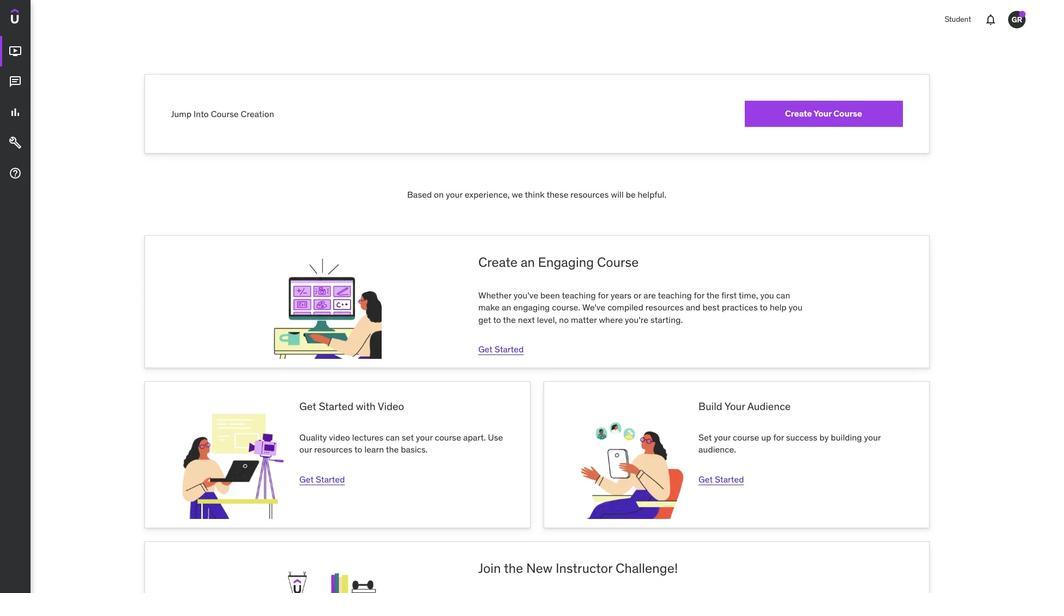 Task type: locate. For each thing, give the bounding box(es) containing it.
1 horizontal spatial get started
[[478, 344, 524, 355]]

apart.
[[463, 433, 486, 443]]

starting.
[[651, 315, 683, 326]]

get started link down our
[[300, 474, 345, 485]]

0 horizontal spatial create
[[478, 254, 518, 271]]

1 vertical spatial you
[[789, 302, 803, 313]]

1 course from the left
[[435, 433, 461, 443]]

resources
[[571, 189, 609, 200], [646, 302, 684, 313], [314, 445, 353, 456]]

1 horizontal spatial an
[[521, 254, 535, 271]]

0 vertical spatial medium image
[[9, 75, 22, 88]]

create
[[785, 108, 812, 119], [478, 254, 518, 271]]

0 vertical spatial resources
[[571, 189, 609, 200]]

level,
[[537, 315, 557, 326]]

gr link
[[1004, 7, 1030, 33]]

get started for get
[[300, 474, 345, 485]]

2 medium image from the top
[[9, 106, 22, 119]]

teaching up the and at bottom right
[[658, 290, 692, 301]]

basics.
[[401, 445, 428, 456]]

compiled
[[608, 302, 644, 313]]

get started
[[478, 344, 524, 355], [300, 474, 345, 485], [699, 474, 744, 485]]

set
[[699, 433, 712, 443]]

1 vertical spatial resources
[[646, 302, 684, 313]]

your up audience.
[[714, 433, 731, 443]]

0 horizontal spatial teaching
[[562, 290, 596, 301]]

0 vertical spatial can
[[776, 290, 790, 301]]

your inside quality video lectures can set your course apart. use our resources to learn the basics.
[[416, 433, 433, 443]]

0 horizontal spatial your
[[725, 401, 745, 414]]

learn
[[365, 445, 384, 456]]

0 horizontal spatial you
[[761, 290, 774, 301]]

1 horizontal spatial you
[[789, 302, 803, 313]]

your
[[446, 189, 463, 200], [416, 433, 433, 443], [714, 433, 731, 443], [864, 433, 881, 443]]

on
[[434, 189, 444, 200]]

engaging
[[514, 302, 550, 313]]

0 vertical spatial to
[[760, 302, 768, 313]]

course inside set your course up for success by building your audience.
[[733, 433, 759, 443]]

resources down video
[[314, 445, 353, 456]]

1 horizontal spatial teaching
[[658, 290, 692, 301]]

course
[[435, 433, 461, 443], [733, 433, 759, 443]]

2 vertical spatial resources
[[314, 445, 353, 456]]

1 vertical spatial can
[[386, 433, 400, 443]]

0 horizontal spatial can
[[386, 433, 400, 443]]

for up we've
[[598, 290, 609, 301]]

teaching up course.
[[562, 290, 596, 301]]

1 medium image from the top
[[9, 45, 22, 58]]

to down lectures
[[355, 445, 362, 456]]

1 horizontal spatial create
[[785, 108, 812, 119]]

an
[[521, 254, 535, 271], [502, 302, 511, 313]]

and
[[686, 302, 701, 313]]

no
[[559, 315, 569, 326]]

the
[[707, 290, 720, 301], [503, 315, 516, 326], [386, 445, 399, 456], [504, 561, 523, 578]]

course left apart.
[[435, 433, 461, 443]]

to left help
[[760, 302, 768, 313]]

resources left will
[[571, 189, 609, 200]]

get started link for create
[[478, 344, 524, 355]]

resources up starting. at bottom right
[[646, 302, 684, 313]]

your for build
[[725, 401, 745, 414]]

0 vertical spatial medium image
[[9, 45, 22, 58]]

get started for build
[[699, 474, 744, 485]]

the up best
[[707, 290, 720, 301]]

get started down get on the bottom
[[478, 344, 524, 355]]

medium image
[[9, 45, 22, 58], [9, 106, 22, 119]]

course
[[834, 108, 862, 119], [211, 108, 239, 119], [597, 254, 639, 271]]

2 teaching from the left
[[658, 290, 692, 301]]

get started link down audience.
[[699, 474, 744, 485]]

been
[[541, 290, 560, 301]]

get started link
[[478, 344, 524, 355], [300, 474, 345, 485], [699, 474, 744, 485]]

0 vertical spatial your
[[814, 108, 832, 119]]

started for build
[[715, 474, 744, 485]]

get down our
[[300, 474, 314, 485]]

0 horizontal spatial an
[[502, 302, 511, 313]]

started
[[495, 344, 524, 355], [319, 401, 354, 414], [316, 474, 345, 485], [715, 474, 744, 485]]

the right join
[[504, 561, 523, 578]]

build your audience
[[699, 401, 791, 414]]

create your course
[[785, 108, 862, 119]]

0 horizontal spatial course
[[211, 108, 239, 119]]

resources inside quality video lectures can set your course apart. use our resources to learn the basics.
[[314, 445, 353, 456]]

engaging
[[538, 254, 594, 271]]

our
[[300, 445, 312, 456]]

get started down audience.
[[699, 474, 744, 485]]

can inside the 'whether you've been teaching for years or are teaching for the first time, you can make an engaging course. we've compiled resources and best practices to help you get to the next level, no matter where you're starting.'
[[776, 290, 790, 301]]

started down video
[[316, 474, 345, 485]]

started for get
[[316, 474, 345, 485]]

for
[[598, 290, 609, 301], [694, 290, 705, 301], [774, 433, 784, 443]]

the inside quality video lectures can set your course apart. use our resources to learn the basics.
[[386, 445, 399, 456]]

are
[[644, 290, 656, 301]]

new
[[527, 561, 553, 578]]

0 horizontal spatial resources
[[314, 445, 353, 456]]

teaching
[[562, 290, 596, 301], [658, 290, 692, 301]]

1 horizontal spatial can
[[776, 290, 790, 301]]

into
[[194, 108, 209, 119]]

your right on
[[446, 189, 463, 200]]

can up help
[[776, 290, 790, 301]]

2 horizontal spatial course
[[834, 108, 862, 119]]

2 horizontal spatial for
[[774, 433, 784, 443]]

get down audience.
[[699, 474, 713, 485]]

0 horizontal spatial get started
[[300, 474, 345, 485]]

you have alerts image
[[1019, 11, 1026, 17]]

2 horizontal spatial resources
[[646, 302, 684, 313]]

audience
[[748, 401, 791, 414]]

be
[[626, 189, 636, 200]]

for right up
[[774, 433, 784, 443]]

quality video lectures can set your course apart. use our resources to learn the basics.
[[300, 433, 503, 456]]

create an engaging course
[[478, 254, 639, 271]]

create for create an engaging course
[[478, 254, 518, 271]]

get
[[478, 315, 491, 326]]

we've
[[582, 302, 606, 313]]

1 horizontal spatial get started link
[[478, 344, 524, 355]]

join
[[478, 561, 501, 578]]

get down get on the bottom
[[478, 344, 493, 355]]

course inside quality video lectures can set your course apart. use our resources to learn the basics.
[[435, 433, 461, 443]]

success
[[786, 433, 818, 443]]

0 horizontal spatial to
[[355, 445, 362, 456]]

get
[[478, 344, 493, 355], [300, 401, 316, 414], [300, 474, 314, 485], [699, 474, 713, 485]]

based on your experience, we think these resources will be helpful.
[[407, 189, 667, 200]]

for for create an engaging course
[[598, 290, 609, 301]]

practices
[[722, 302, 758, 313]]

1 vertical spatial medium image
[[9, 136, 22, 150]]

0 horizontal spatial course
[[435, 433, 461, 443]]

create for create your course
[[785, 108, 812, 119]]

for up the and at bottom right
[[694, 290, 705, 301]]

an up you've
[[521, 254, 535, 271]]

can inside quality video lectures can set your course apart. use our resources to learn the basics.
[[386, 433, 400, 443]]

1 vertical spatial medium image
[[9, 106, 22, 119]]

the right learn
[[386, 445, 399, 456]]

started down 'next' at bottom
[[495, 344, 524, 355]]

challenge!
[[616, 561, 678, 578]]

can left set
[[386, 433, 400, 443]]

1 horizontal spatial your
[[814, 108, 832, 119]]

set
[[402, 433, 414, 443]]

make
[[478, 302, 500, 313]]

1 horizontal spatial for
[[694, 290, 705, 301]]

1 vertical spatial your
[[725, 401, 745, 414]]

to right get on the bottom
[[493, 315, 501, 326]]

can
[[776, 290, 790, 301], [386, 433, 400, 443]]

1 horizontal spatial to
[[493, 315, 501, 326]]

3 medium image from the top
[[9, 167, 22, 180]]

medium image
[[9, 75, 22, 88], [9, 136, 22, 150], [9, 167, 22, 180]]

your
[[814, 108, 832, 119], [725, 401, 745, 414]]

lectures
[[352, 433, 384, 443]]

you up help
[[761, 290, 774, 301]]

2 vertical spatial medium image
[[9, 167, 22, 180]]

2 course from the left
[[733, 433, 759, 443]]

1 vertical spatial an
[[502, 302, 511, 313]]

0 horizontal spatial get started link
[[300, 474, 345, 485]]

your up 'basics.'
[[416, 433, 433, 443]]

create your course link
[[745, 101, 903, 127]]

2 medium image from the top
[[9, 136, 22, 150]]

started down audience.
[[715, 474, 744, 485]]

student
[[945, 14, 971, 24]]

1 horizontal spatial course
[[733, 433, 759, 443]]

1 horizontal spatial course
[[597, 254, 639, 271]]

resources inside the 'whether you've been teaching for years or are teaching for the first time, you can make an engaging course. we've compiled resources and best practices to help you get to the next level, no matter where you're starting.'
[[646, 302, 684, 313]]

2 vertical spatial to
[[355, 445, 362, 456]]

for inside set your course up for success by building your audience.
[[774, 433, 784, 443]]

you
[[761, 290, 774, 301], [789, 302, 803, 313]]

course for your
[[834, 108, 862, 119]]

0 vertical spatial create
[[785, 108, 812, 119]]

think
[[525, 189, 545, 200]]

started for create
[[495, 344, 524, 355]]

audience.
[[699, 445, 736, 456]]

your right building
[[864, 433, 881, 443]]

an down whether
[[502, 302, 511, 313]]

0 vertical spatial an
[[521, 254, 535, 271]]

you right help
[[789, 302, 803, 313]]

1 vertical spatial create
[[478, 254, 518, 271]]

get up quality
[[300, 401, 316, 414]]

join the new instructor challenge!
[[478, 561, 678, 578]]

get started down our
[[300, 474, 345, 485]]

your for create
[[814, 108, 832, 119]]

we
[[512, 189, 523, 200]]

up
[[762, 433, 771, 443]]

course left up
[[733, 433, 759, 443]]

get for build your audience
[[699, 474, 713, 485]]

to
[[760, 302, 768, 313], [493, 315, 501, 326], [355, 445, 362, 456]]

2 horizontal spatial get started link
[[699, 474, 744, 485]]

video
[[378, 401, 404, 414]]

2 horizontal spatial get started
[[699, 474, 744, 485]]

0 horizontal spatial for
[[598, 290, 609, 301]]

get started link down get on the bottom
[[478, 344, 524, 355]]



Task type: vqa. For each thing, say whether or not it's contained in the screenshot.
Your
yes



Task type: describe. For each thing, give the bounding box(es) containing it.
set your course up for success by building your audience.
[[699, 433, 881, 456]]

build
[[699, 401, 723, 414]]

1 horizontal spatial resources
[[571, 189, 609, 200]]

2 horizontal spatial to
[[760, 302, 768, 313]]

for for build your audience
[[774, 433, 784, 443]]

these
[[547, 189, 569, 200]]

time,
[[739, 290, 758, 301]]

get started link for get
[[300, 474, 345, 485]]

will
[[611, 189, 624, 200]]

course.
[[552, 302, 581, 313]]

matter
[[571, 315, 597, 326]]

get started for create
[[478, 344, 524, 355]]

help
[[770, 302, 787, 313]]

jump
[[171, 108, 192, 119]]

or
[[634, 290, 642, 301]]

whether
[[478, 290, 512, 301]]

udemy image
[[11, 9, 61, 27]]

you're
[[625, 315, 649, 326]]

video
[[329, 433, 350, 443]]

jump into course creation
[[171, 108, 274, 119]]

whether you've been teaching for years or are teaching for the first time, you can make an engaging course. we've compiled resources and best practices to help you get to the next level, no matter where you're starting.
[[478, 290, 803, 326]]

gr
[[1012, 15, 1023, 24]]

years
[[611, 290, 632, 301]]

1 vertical spatial to
[[493, 315, 501, 326]]

with
[[356, 401, 376, 414]]

helpful.
[[638, 189, 667, 200]]

started left with
[[319, 401, 354, 414]]

1 medium image from the top
[[9, 75, 22, 88]]

quality
[[300, 433, 327, 443]]

first
[[722, 290, 737, 301]]

by
[[820, 433, 829, 443]]

1 teaching from the left
[[562, 290, 596, 301]]

get for get started with video
[[300, 474, 314, 485]]

use
[[488, 433, 503, 443]]

get started with video
[[300, 401, 404, 414]]

experience,
[[465, 189, 510, 200]]

the left 'next' at bottom
[[503, 315, 516, 326]]

notifications image
[[985, 13, 998, 26]]

0 vertical spatial you
[[761, 290, 774, 301]]

to inside quality video lectures can set your course apart. use our resources to learn the basics.
[[355, 445, 362, 456]]

instructor
[[556, 561, 613, 578]]

where
[[599, 315, 623, 326]]

best
[[703, 302, 720, 313]]

get started link for build
[[699, 474, 744, 485]]

an inside the 'whether you've been teaching for years or are teaching for the first time, you can make an engaging course. we've compiled resources and best practices to help you get to the next level, no matter where you're starting.'
[[502, 302, 511, 313]]

creation
[[241, 108, 274, 119]]

building
[[831, 433, 862, 443]]

get for create an engaging course
[[478, 344, 493, 355]]

you've
[[514, 290, 538, 301]]

course for into
[[211, 108, 239, 119]]

based
[[407, 189, 432, 200]]

student link
[[938, 7, 978, 33]]

next
[[518, 315, 535, 326]]



